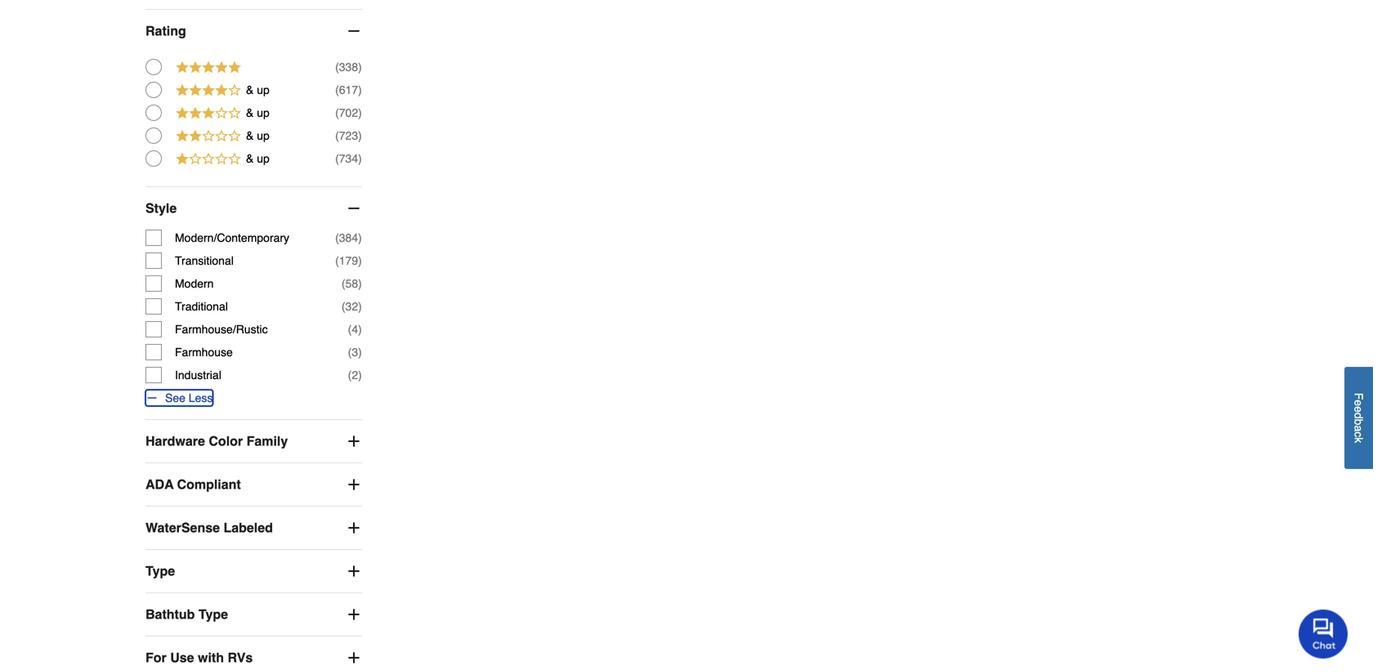 Task type: locate. For each thing, give the bounding box(es) containing it.
1 horizontal spatial type
[[199, 607, 228, 622]]

& right 2 stars image
[[246, 129, 254, 142]]

( 4 )
[[348, 323, 362, 336]]

& right 3 stars image
[[246, 106, 254, 119]]

& up right 3 stars image
[[246, 106, 270, 119]]

use
[[170, 650, 194, 665]]

plus image inside for use with rvs button
[[346, 650, 362, 666]]

a
[[1352, 425, 1365, 432]]

( up ( 723 )
[[335, 106, 339, 119]]

) down 338
[[358, 83, 362, 96]]

1 e from the top
[[1352, 400, 1365, 406]]

4 & from the top
[[246, 152, 254, 165]]

( 734 )
[[335, 152, 362, 165]]

type right bathtub
[[199, 607, 228, 622]]

2 ) from the top
[[358, 83, 362, 96]]

& up for ( 702 )
[[246, 106, 270, 119]]

0 vertical spatial plus image
[[346, 433, 362, 450]]

) up ( 3 )
[[358, 323, 362, 336]]

b
[[1352, 419, 1365, 425]]

) up 58
[[358, 254, 362, 267]]

) up '2'
[[358, 346, 362, 359]]

option group
[[145, 56, 362, 170]]

up for ( 617 )
[[257, 83, 270, 96]]

type button
[[145, 550, 362, 593]]

)
[[358, 61, 362, 74], [358, 83, 362, 96], [358, 106, 362, 119], [358, 129, 362, 142], [358, 152, 362, 165], [358, 231, 362, 244], [358, 254, 362, 267], [358, 277, 362, 290], [358, 300, 362, 313], [358, 323, 362, 336], [358, 346, 362, 359], [358, 369, 362, 382]]

f e e d b a c k
[[1352, 393, 1365, 443]]

( 723 )
[[335, 129, 362, 142]]

3 plus image from the top
[[346, 563, 362, 580]]

9 ) from the top
[[358, 300, 362, 313]]

) up 179 on the top left of page
[[358, 231, 362, 244]]

( for 702
[[335, 106, 339, 119]]

& up
[[246, 83, 270, 96], [246, 106, 270, 119], [246, 129, 270, 142], [246, 152, 270, 165]]

up
[[257, 83, 270, 96], [257, 106, 270, 119], [257, 129, 270, 142], [257, 152, 270, 165]]

2 plus image from the top
[[346, 606, 362, 623]]

2 vertical spatial plus image
[[346, 563, 362, 580]]

( up 179 on the top left of page
[[335, 231, 339, 244]]

2 up from the top
[[257, 106, 270, 119]]

( up ( 617 )
[[335, 61, 339, 74]]

) for ( 179 )
[[358, 254, 362, 267]]

ada
[[145, 477, 174, 492]]

farmhouse/rustic
[[175, 323, 268, 336]]

compliant
[[177, 477, 241, 492]]

8 ) from the top
[[358, 277, 362, 290]]

) for ( 32 )
[[358, 300, 362, 313]]

1 plus image from the top
[[346, 433, 362, 450]]

plus image
[[346, 433, 362, 450], [346, 520, 362, 536], [346, 563, 362, 580]]

ada compliant button
[[145, 463, 362, 506]]

( 2 )
[[348, 369, 362, 382]]

702
[[339, 106, 358, 119]]

11 ) from the top
[[358, 346, 362, 359]]

3 stars image
[[175, 105, 242, 123]]

hardware
[[145, 434, 205, 449]]

e up d
[[1352, 400, 1365, 406]]

) up ( 4 ) on the left
[[358, 300, 362, 313]]

plus image inside hardware color family button
[[346, 433, 362, 450]]

up right 3 stars image
[[257, 106, 270, 119]]

1 & up from the top
[[246, 83, 270, 96]]

2 vertical spatial plus image
[[346, 650, 362, 666]]

plus image inside ada compliant button
[[346, 477, 362, 493]]

& for ( 723 )
[[246, 129, 254, 142]]

3 up from the top
[[257, 129, 270, 142]]

1 vertical spatial minus image
[[145, 392, 159, 405]]

( 384 )
[[335, 231, 362, 244]]

( for 384
[[335, 231, 339, 244]]

minus image
[[346, 23, 362, 39]]

( down ( 32 )
[[348, 323, 352, 336]]

32
[[345, 300, 358, 313]]

2
[[352, 369, 358, 382]]

2 & from the top
[[246, 106, 254, 119]]

1 & from the top
[[246, 83, 254, 96]]

2 plus image from the top
[[346, 520, 362, 536]]

watersense labeled button
[[145, 507, 362, 549]]

up for ( 723 )
[[257, 129, 270, 142]]

rvs
[[228, 650, 253, 665]]

58
[[345, 277, 358, 290]]

) down 702
[[358, 129, 362, 142]]

plus image
[[346, 477, 362, 493], [346, 606, 362, 623], [346, 650, 362, 666]]

( down 338
[[335, 83, 339, 96]]

1 star image
[[175, 150, 242, 169]]

) down 3
[[358, 369, 362, 382]]

& up right 1 star image
[[246, 152, 270, 165]]

) up ( 723 )
[[358, 106, 362, 119]]

( up '2'
[[348, 346, 352, 359]]

) for ( 4 )
[[358, 323, 362, 336]]

e up b
[[1352, 406, 1365, 413]]

minus image left see
[[145, 392, 159, 405]]

bathtub type
[[145, 607, 228, 622]]

4 ) from the top
[[358, 129, 362, 142]]

12 ) from the top
[[358, 369, 362, 382]]

( down 3
[[348, 369, 352, 382]]

f
[[1352, 393, 1365, 400]]

6 ) from the top
[[358, 231, 362, 244]]

( down ( 384 )
[[335, 254, 339, 267]]

type up bathtub
[[145, 564, 175, 579]]

chat invite button image
[[1299, 609, 1349, 659]]

) down ( 723 )
[[358, 152, 362, 165]]

4 & up from the top
[[246, 152, 270, 165]]

plus image for for use with rvs
[[346, 650, 362, 666]]

industrial
[[175, 369, 221, 382]]

1 vertical spatial plus image
[[346, 606, 362, 623]]

hardware color family button
[[145, 420, 362, 463]]

up right 2 stars image
[[257, 129, 270, 142]]

723
[[339, 129, 358, 142]]

( for 32
[[342, 300, 345, 313]]

1 ) from the top
[[358, 61, 362, 74]]

338
[[339, 61, 358, 74]]

1 vertical spatial plus image
[[346, 520, 362, 536]]

( for 4
[[348, 323, 352, 336]]

1 up from the top
[[257, 83, 270, 96]]

with
[[198, 650, 224, 665]]

( 32 )
[[342, 300, 362, 313]]

2 stars image
[[175, 128, 242, 146]]

1 vertical spatial type
[[199, 607, 228, 622]]

minus image up ( 384 )
[[346, 200, 362, 217]]

1 plus image from the top
[[346, 477, 362, 493]]

4 up from the top
[[257, 152, 270, 165]]

179
[[339, 254, 358, 267]]

color
[[209, 434, 243, 449]]

type
[[145, 564, 175, 579], [199, 607, 228, 622]]

& up right 4 stars image
[[246, 83, 270, 96]]

up up style button in the left top of the page
[[257, 152, 270, 165]]

& up for ( 617 )
[[246, 83, 270, 96]]

transitional
[[175, 254, 234, 267]]

3 plus image from the top
[[346, 650, 362, 666]]

e
[[1352, 400, 1365, 406], [1352, 406, 1365, 413]]

plus image inside 'bathtub type' button
[[346, 606, 362, 623]]

3 ) from the top
[[358, 106, 362, 119]]

minus image
[[346, 200, 362, 217], [145, 392, 159, 405]]

for use with rvs button
[[145, 637, 362, 670]]

( for 617
[[335, 83, 339, 96]]

type inside button
[[199, 607, 228, 622]]

384
[[339, 231, 358, 244]]

(
[[335, 61, 339, 74], [335, 83, 339, 96], [335, 106, 339, 119], [335, 129, 339, 142], [335, 152, 339, 165], [335, 231, 339, 244], [335, 254, 339, 267], [342, 277, 345, 290], [342, 300, 345, 313], [348, 323, 352, 336], [348, 346, 352, 359], [348, 369, 352, 382]]

plus image inside watersense labeled button
[[346, 520, 362, 536]]

) up '32'
[[358, 277, 362, 290]]

labeled
[[223, 520, 273, 535]]

10 ) from the top
[[358, 323, 362, 336]]

3 & from the top
[[246, 129, 254, 142]]

7 ) from the top
[[358, 254, 362, 267]]

farmhouse
[[175, 346, 233, 359]]

watersense
[[145, 520, 220, 535]]

up right 4 stars image
[[257, 83, 270, 96]]

2 e from the top
[[1352, 406, 1365, 413]]

) up ( 617 )
[[358, 61, 362, 74]]

0 vertical spatial minus image
[[346, 200, 362, 217]]

( down 179 on the top left of page
[[342, 277, 345, 290]]

( for 723
[[335, 129, 339, 142]]

& right 1 star image
[[246, 152, 254, 165]]

& right 4 stars image
[[246, 83, 254, 96]]

family
[[246, 434, 288, 449]]

5 ) from the top
[[358, 152, 362, 165]]

0 vertical spatial plus image
[[346, 477, 362, 493]]

) for ( 2 )
[[358, 369, 362, 382]]

plus image for color
[[346, 433, 362, 450]]

( down 702
[[335, 129, 339, 142]]

( down "( 58 )"
[[342, 300, 345, 313]]

3 & up from the top
[[246, 129, 270, 142]]

up for ( 702 )
[[257, 106, 270, 119]]

see less button
[[145, 390, 213, 406]]

( down ( 723 )
[[335, 152, 339, 165]]

4 stars image
[[175, 82, 242, 101]]

2 & up from the top
[[246, 106, 270, 119]]

) for ( 3 )
[[358, 346, 362, 359]]

&
[[246, 83, 254, 96], [246, 106, 254, 119], [246, 129, 254, 142], [246, 152, 254, 165]]

& up right 2 stars image
[[246, 129, 270, 142]]

1 horizontal spatial minus image
[[346, 200, 362, 217]]

) for ( 702 )
[[358, 106, 362, 119]]

0 horizontal spatial minus image
[[145, 392, 159, 405]]

plus image for bathtub type
[[346, 606, 362, 623]]

hardware color family
[[145, 434, 288, 449]]

0 horizontal spatial type
[[145, 564, 175, 579]]

) for ( 734 )
[[358, 152, 362, 165]]

0 vertical spatial type
[[145, 564, 175, 579]]



Task type: vqa. For each thing, say whether or not it's contained in the screenshot.


Task type: describe. For each thing, give the bounding box(es) containing it.
( for 2
[[348, 369, 352, 382]]

f e e d b a c k button
[[1344, 367, 1373, 469]]

c
[[1352, 432, 1365, 437]]

) for ( 58 )
[[358, 277, 362, 290]]

) for ( 338 )
[[358, 61, 362, 74]]

5 stars image
[[175, 59, 242, 78]]

for
[[145, 650, 167, 665]]

modern
[[175, 277, 214, 290]]

see
[[165, 392, 185, 405]]

traditional
[[175, 300, 228, 313]]

up for ( 734 )
[[257, 152, 270, 165]]

& for ( 702 )
[[246, 106, 254, 119]]

617
[[339, 83, 358, 96]]

k
[[1352, 437, 1365, 443]]

watersense labeled
[[145, 520, 273, 535]]

d
[[1352, 413, 1365, 419]]

( for 58
[[342, 277, 345, 290]]

ada compliant
[[145, 477, 241, 492]]

rating button
[[145, 10, 362, 52]]

& up for ( 734 )
[[246, 152, 270, 165]]

option group containing (
[[145, 56, 362, 170]]

for use with rvs
[[145, 650, 253, 665]]

see less
[[165, 392, 213, 405]]

style
[[145, 201, 177, 216]]

( 179 )
[[335, 254, 362, 267]]

4
[[352, 323, 358, 336]]

bathtub type button
[[145, 593, 362, 636]]

) for ( 384 )
[[358, 231, 362, 244]]

type inside button
[[145, 564, 175, 579]]

( 338 )
[[335, 61, 362, 74]]

& for ( 617 )
[[246, 83, 254, 96]]

minus image inside see less button
[[145, 392, 159, 405]]

plus image for ada compliant
[[346, 477, 362, 493]]

( 617 )
[[335, 83, 362, 96]]

) for ( 617 )
[[358, 83, 362, 96]]

minus image inside style button
[[346, 200, 362, 217]]

plus image for labeled
[[346, 520, 362, 536]]

( 58 )
[[342, 277, 362, 290]]

( 3 )
[[348, 346, 362, 359]]

( for 734
[[335, 152, 339, 165]]

less
[[189, 392, 213, 405]]

( for 179
[[335, 254, 339, 267]]

3
[[352, 346, 358, 359]]

& for ( 734 )
[[246, 152, 254, 165]]

plus image inside type button
[[346, 563, 362, 580]]

& up for ( 723 )
[[246, 129, 270, 142]]

734
[[339, 152, 358, 165]]

modern/contemporary
[[175, 231, 289, 244]]

( 702 )
[[335, 106, 362, 119]]

bathtub
[[145, 607, 195, 622]]

( for 338
[[335, 61, 339, 74]]

) for ( 723 )
[[358, 129, 362, 142]]

style button
[[145, 187, 362, 230]]

rating
[[145, 23, 186, 38]]

( for 3
[[348, 346, 352, 359]]



